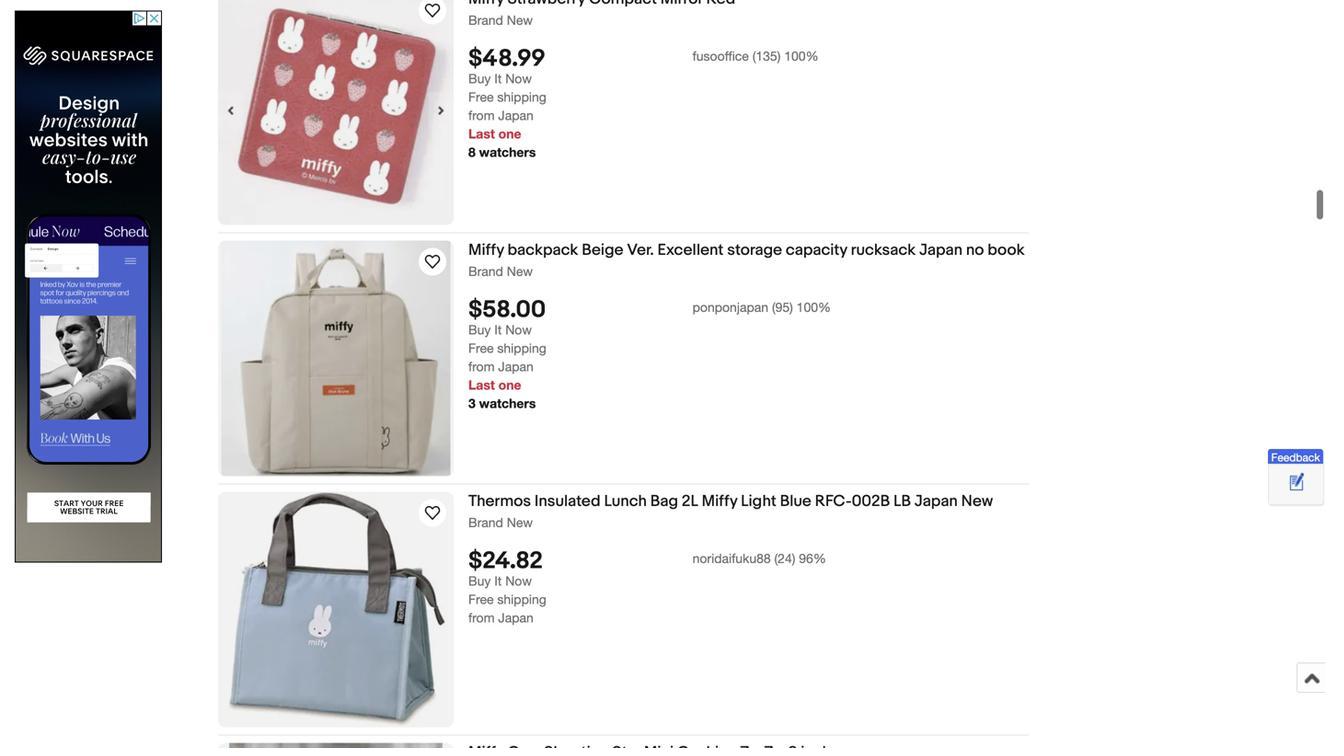 Task type: locate. For each thing, give the bounding box(es) containing it.
1 vertical spatial last
[[468, 377, 495, 393]]

0 horizontal spatial miffy
[[468, 241, 504, 260]]

1 vertical spatial shipping
[[497, 341, 547, 356]]

japan right lb
[[915, 492, 958, 511]]

watchers right 8
[[479, 145, 536, 160]]

brand up $48.99
[[468, 12, 503, 28]]

1 vertical spatial now
[[505, 322, 532, 337]]

shipping down $24.82
[[497, 592, 547, 607]]

2 watchers from the top
[[479, 396, 536, 411]]

watchers for $58.00
[[479, 396, 536, 411]]

1 vertical spatial it
[[495, 322, 502, 337]]

brand
[[468, 12, 503, 28], [468, 264, 503, 279], [468, 515, 503, 530]]

free inside fusooffice (135) 100% buy it now free shipping from japan last one 8 watchers
[[468, 89, 494, 105]]

rucksack
[[851, 241, 916, 260]]

feedback
[[1272, 451, 1320, 464]]

0 vertical spatial last
[[468, 126, 495, 141]]

1 vertical spatial miffy
[[702, 492, 738, 511]]

one down $48.99
[[499, 126, 521, 141]]

shipping down $48.99
[[497, 89, 547, 105]]

japan for ponponjapan (95) 100% buy it now free shipping from japan last one 3 watchers
[[498, 359, 534, 374]]

2 from from the top
[[468, 359, 495, 374]]

brand inside thermos insulated lunch bag 2l miffy light blue rfc-002b lb japan new brand new
[[468, 515, 503, 530]]

100% inside fusooffice (135) 100% buy it now free shipping from japan last one 8 watchers
[[784, 48, 819, 64]]

(95)
[[772, 300, 793, 315]]

2 vertical spatial now
[[505, 574, 532, 589]]

1 vertical spatial brand
[[468, 264, 503, 279]]

it inside ponponjapan (95) 100% buy it now free shipping from japan last one 3 watchers
[[495, 322, 502, 337]]

2 last from the top
[[468, 377, 495, 393]]

1 horizontal spatial miffy
[[702, 492, 738, 511]]

storage
[[727, 241, 782, 260]]

3 free from the top
[[468, 592, 494, 607]]

miffy inside miffy  backpack beige ver. excellent storage capacity rucksack japan no book brand new
[[468, 241, 504, 260]]

japan left no
[[919, 241, 963, 260]]

2 brand from the top
[[468, 264, 503, 279]]

brand new
[[468, 12, 533, 28]]

shipping for $48.99
[[497, 89, 547, 105]]

last for $48.99
[[468, 126, 495, 141]]

1 shipping from the top
[[497, 89, 547, 105]]

0 vertical spatial it
[[495, 71, 502, 86]]

3 from from the top
[[468, 610, 495, 626]]

japan inside miffy  backpack beige ver. excellent storage capacity rucksack japan no book brand new
[[919, 241, 963, 260]]

0 vertical spatial now
[[505, 71, 532, 86]]

100% for $48.99
[[784, 48, 819, 64]]

brand inside miffy  backpack beige ver. excellent storage capacity rucksack japan no book brand new
[[468, 264, 503, 279]]

2 vertical spatial brand
[[468, 515, 503, 530]]

japan down $48.99
[[498, 108, 534, 123]]

buy down brand new
[[468, 71, 491, 86]]

miffy right watch miffy  backpack beige ver. excellent storage capacity rucksack japan no book icon
[[468, 241, 504, 260]]

2 free from the top
[[468, 341, 494, 356]]

japan inside noridaifuku88 (24) 96% buy it now free shipping from japan
[[498, 610, 534, 626]]

backpack
[[508, 241, 578, 260]]

1 from from the top
[[468, 108, 495, 123]]

new up $48.99
[[507, 12, 533, 28]]

free down $24.82
[[468, 592, 494, 607]]

shipping inside noridaifuku88 (24) 96% buy it now free shipping from japan
[[497, 592, 547, 607]]

now inside noridaifuku88 (24) 96% buy it now free shipping from japan
[[505, 574, 532, 589]]

shipping
[[497, 89, 547, 105], [497, 341, 547, 356], [497, 592, 547, 607]]

3 now from the top
[[505, 574, 532, 589]]

now down brand new
[[505, 71, 532, 86]]

2 it from the top
[[495, 322, 502, 337]]

from inside fusooffice (135) 100% buy it now free shipping from japan last one 8 watchers
[[468, 108, 495, 123]]

1 free from the top
[[468, 89, 494, 105]]

one inside fusooffice (135) 100% buy it now free shipping from japan last one 8 watchers
[[499, 126, 521, 141]]

from inside ponponjapan (95) 100% buy it now free shipping from japan last one 3 watchers
[[468, 359, 495, 374]]

shipping down $58.00
[[497, 341, 547, 356]]

3 shipping from the top
[[497, 592, 547, 607]]

new inside miffy  backpack beige ver. excellent storage capacity rucksack japan no book brand new
[[507, 264, 533, 279]]

watchers
[[479, 145, 536, 160], [479, 396, 536, 411]]

new down backpack
[[507, 264, 533, 279]]

watchers inside ponponjapan (95) 100% buy it now free shipping from japan last one 3 watchers
[[479, 396, 536, 411]]

now
[[505, 71, 532, 86], [505, 322, 532, 337], [505, 574, 532, 589]]

2 vertical spatial free
[[468, 592, 494, 607]]

0 vertical spatial shipping
[[497, 89, 547, 105]]

now down backpack
[[505, 322, 532, 337]]

shipping inside fusooffice (135) 100% buy it now free shipping from japan last one 8 watchers
[[497, 89, 547, 105]]

last inside ponponjapan (95) 100% buy it now free shipping from japan last one 3 watchers
[[468, 377, 495, 393]]

1 vertical spatial from
[[468, 359, 495, 374]]

one for $58.00
[[499, 377, 521, 393]]

blue
[[780, 492, 812, 511]]

3 buy from the top
[[468, 574, 491, 589]]

last up '3'
[[468, 377, 495, 393]]

from up 8
[[468, 108, 495, 123]]

from up '3'
[[468, 359, 495, 374]]

one inside ponponjapan (95) 100% buy it now free shipping from japan last one 3 watchers
[[499, 377, 521, 393]]

new down the thermos
[[507, 515, 533, 530]]

free for $58.00
[[468, 341, 494, 356]]

one down $58.00
[[499, 377, 521, 393]]

$58.00
[[468, 296, 546, 325]]

one
[[499, 126, 521, 141], [499, 377, 521, 393]]

2 vertical spatial shipping
[[497, 592, 547, 607]]

2 vertical spatial from
[[468, 610, 495, 626]]

0 vertical spatial watchers
[[479, 145, 536, 160]]

0 vertical spatial miffy
[[468, 241, 504, 260]]

100% right "(95)"
[[797, 300, 831, 315]]

now inside ponponjapan (95) 100% buy it now free shipping from japan last one 3 watchers
[[505, 322, 532, 337]]

0 vertical spatial free
[[468, 89, 494, 105]]

from down $24.82
[[468, 610, 495, 626]]

free down $48.99
[[468, 89, 494, 105]]

miffy  backpack beige ver. excellent storage capacity rucksack japan no book brand new
[[468, 241, 1025, 279]]

miffy
[[468, 241, 504, 260], [702, 492, 738, 511]]

beige
[[582, 241, 624, 260]]

1 it from the top
[[495, 71, 502, 86]]

0 vertical spatial buy
[[468, 71, 491, 86]]

buy
[[468, 71, 491, 86], [468, 322, 491, 337], [468, 574, 491, 589]]

0 vertical spatial from
[[468, 108, 495, 123]]

1 vertical spatial one
[[499, 377, 521, 393]]

last inside fusooffice (135) 100% buy it now free shipping from japan last one 8 watchers
[[468, 126, 495, 141]]

last up 8
[[468, 126, 495, 141]]

japan inside ponponjapan (95) 100% buy it now free shipping from japan last one 3 watchers
[[498, 359, 534, 374]]

now inside fusooffice (135) 100% buy it now free shipping from japan last one 8 watchers
[[505, 71, 532, 86]]

1 vertical spatial watchers
[[479, 396, 536, 411]]

2 now from the top
[[505, 322, 532, 337]]

it inside fusooffice (135) 100% buy it now free shipping from japan last one 8 watchers
[[495, 71, 502, 86]]

japan for fusooffice (135) 100% buy it now free shipping from japan last one 8 watchers
[[498, 108, 534, 123]]

new
[[507, 12, 533, 28], [507, 264, 533, 279], [962, 492, 993, 511], [507, 515, 533, 530]]

last
[[468, 126, 495, 141], [468, 377, 495, 393]]

japan
[[498, 108, 534, 123], [919, 241, 963, 260], [498, 359, 534, 374], [915, 492, 958, 511], [498, 610, 534, 626]]

2 shipping from the top
[[497, 341, 547, 356]]

shipping inside ponponjapan (95) 100% buy it now free shipping from japan last one 3 watchers
[[497, 341, 547, 356]]

100% right (135)
[[784, 48, 819, 64]]

now down the thermos
[[505, 574, 532, 589]]

fusooffice (135) 100% buy it now free shipping from japan last one 8 watchers
[[468, 48, 819, 160]]

0 vertical spatial brand
[[468, 12, 503, 28]]

buy inside fusooffice (135) 100% buy it now free shipping from japan last one 8 watchers
[[468, 71, 491, 86]]

2 vertical spatial it
[[495, 574, 502, 589]]

noridaifuku88 (24) 96% buy it now free shipping from japan
[[468, 551, 826, 626]]

1 one from the top
[[499, 126, 521, 141]]

japan down $24.82
[[498, 610, 534, 626]]

0 vertical spatial heading
[[468, 0, 736, 9]]

heading
[[468, 0, 736, 9], [468, 743, 848, 748]]

miffy on a shooting star mini cushion 7 x 7 x 3 inches image
[[229, 743, 443, 748]]

1 watchers from the top
[[479, 145, 536, 160]]

1 vertical spatial free
[[468, 341, 494, 356]]

miffy right 2l on the right of the page
[[702, 492, 738, 511]]

brand up $58.00
[[468, 264, 503, 279]]

watchers right '3'
[[479, 396, 536, 411]]

1 buy from the top
[[468, 71, 491, 86]]

buy down the thermos
[[468, 574, 491, 589]]

3 it from the top
[[495, 574, 502, 589]]

2 one from the top
[[499, 377, 521, 393]]

it for $48.99
[[495, 71, 502, 86]]

3 brand from the top
[[468, 515, 503, 530]]

2l
[[682, 492, 698, 511]]

free
[[468, 89, 494, 105], [468, 341, 494, 356], [468, 592, 494, 607]]

japan down $58.00
[[498, 359, 534, 374]]

2 buy from the top
[[468, 322, 491, 337]]

light
[[741, 492, 777, 511]]

it
[[495, 71, 502, 86], [495, 322, 502, 337], [495, 574, 502, 589]]

buy up '3'
[[468, 322, 491, 337]]

brand down the thermos
[[468, 515, 503, 530]]

buy inside ponponjapan (95) 100% buy it now free shipping from japan last one 3 watchers
[[468, 322, 491, 337]]

0 vertical spatial one
[[499, 126, 521, 141]]

from
[[468, 108, 495, 123], [468, 359, 495, 374], [468, 610, 495, 626]]

100%
[[784, 48, 819, 64], [797, 300, 831, 315]]

0 vertical spatial 100%
[[784, 48, 819, 64]]

watch miffy strawberry compact mirror red image
[[422, 0, 444, 22]]

2 vertical spatial buy
[[468, 574, 491, 589]]

1 vertical spatial 100%
[[797, 300, 831, 315]]

free down $58.00
[[468, 341, 494, 356]]

watchers inside fusooffice (135) 100% buy it now free shipping from japan last one 8 watchers
[[479, 145, 536, 160]]

watch thermos insulated lunch bag 2l miffy light blue rfc-002b lb japan new image
[[422, 502, 444, 524]]

1 now from the top
[[505, 71, 532, 86]]

1 last from the top
[[468, 126, 495, 141]]

1 vertical spatial buy
[[468, 322, 491, 337]]

noridaifuku88
[[693, 551, 771, 566]]

japan inside fusooffice (135) 100% buy it now free shipping from japan last one 8 watchers
[[498, 108, 534, 123]]

1 vertical spatial heading
[[468, 743, 848, 748]]

free inside ponponjapan (95) 100% buy it now free shipping from japan last one 3 watchers
[[468, 341, 494, 356]]

100% inside ponponjapan (95) 100% buy it now free shipping from japan last one 3 watchers
[[797, 300, 831, 315]]

book
[[988, 241, 1025, 260]]



Task type: vqa. For each thing, say whether or not it's contained in the screenshot.
Security
no



Task type: describe. For each thing, give the bounding box(es) containing it.
miffy strawberry compact mirror red image
[[218, 0, 454, 225]]

(24)
[[775, 551, 796, 566]]

lb
[[894, 492, 911, 511]]

miffy  backpack beige ver. excellent storage capacity rucksack japan no book heading
[[468, 241, 1025, 260]]

96%
[[799, 551, 826, 566]]

advertisement region
[[15, 11, 162, 563]]

miffy  backpack beige ver. excellent storage capacity rucksack japan no book image
[[221, 241, 451, 476]]

thermos insulated lunch bag 2l miffy light blue rfc-002b lb japan new link
[[468, 492, 1029, 514]]

japan for noridaifuku88 (24) 96% buy it now free shipping from japan
[[498, 610, 534, 626]]

fusooffice
[[693, 48, 749, 64]]

miffy  backpack beige ver. excellent storage capacity rucksack japan no book link
[[468, 241, 1029, 263]]

from for $58.00
[[468, 359, 495, 374]]

bag
[[651, 492, 678, 511]]

thermos insulated lunch bag 2l miffy light blue rfc-002b lb japan new brand new
[[468, 492, 993, 530]]

from inside noridaifuku88 (24) 96% buy it now free shipping from japan
[[468, 610, 495, 626]]

one for $48.99
[[499, 126, 521, 141]]

no
[[966, 241, 984, 260]]

ponponjapan (95) 100% buy it now free shipping from japan last one 3 watchers
[[468, 300, 831, 411]]

japan inside thermos insulated lunch bag 2l miffy light blue rfc-002b lb japan new brand new
[[915, 492, 958, 511]]

miffy inside thermos insulated lunch bag 2l miffy light blue rfc-002b lb japan new brand new
[[702, 492, 738, 511]]

capacity
[[786, 241, 847, 260]]

watchers for $48.99
[[479, 145, 536, 160]]

2 heading from the top
[[468, 743, 848, 748]]

watch miffy  backpack beige ver. excellent storage capacity rucksack japan no book image
[[422, 251, 444, 273]]

buy for $48.99
[[468, 71, 491, 86]]

ponponjapan
[[693, 300, 769, 315]]

from for $48.99
[[468, 108, 495, 123]]

1 brand from the top
[[468, 12, 503, 28]]

(135)
[[753, 48, 781, 64]]

free for $48.99
[[468, 89, 494, 105]]

thermos insulated lunch bag 2l miffy light blue rfc-002b lb japan new heading
[[468, 492, 993, 511]]

rfc-
[[815, 492, 852, 511]]

$24.82
[[468, 547, 543, 576]]

thermos
[[468, 492, 531, 511]]

ver.
[[627, 241, 654, 260]]

new right lb
[[962, 492, 993, 511]]

3
[[468, 396, 476, 411]]

excellent
[[658, 241, 724, 260]]

it inside noridaifuku88 (24) 96% buy it now free shipping from japan
[[495, 574, 502, 589]]

free inside noridaifuku88 (24) 96% buy it now free shipping from japan
[[468, 592, 494, 607]]

it for $58.00
[[495, 322, 502, 337]]

buy inside noridaifuku88 (24) 96% buy it now free shipping from japan
[[468, 574, 491, 589]]

lunch
[[604, 492, 647, 511]]

now for $48.99
[[505, 71, 532, 86]]

1 heading from the top
[[468, 0, 736, 9]]

insulated
[[535, 492, 601, 511]]

8
[[468, 145, 476, 160]]

buy for $58.00
[[468, 322, 491, 337]]

100% for $58.00
[[797, 300, 831, 315]]

thermos insulated lunch bag 2l miffy light blue rfc-002b lb japan new image
[[225, 492, 447, 727]]

last for $58.00
[[468, 377, 495, 393]]

shipping for $58.00
[[497, 341, 547, 356]]

$48.99
[[468, 45, 546, 73]]

now for $58.00
[[505, 322, 532, 337]]

002b
[[852, 492, 890, 511]]



